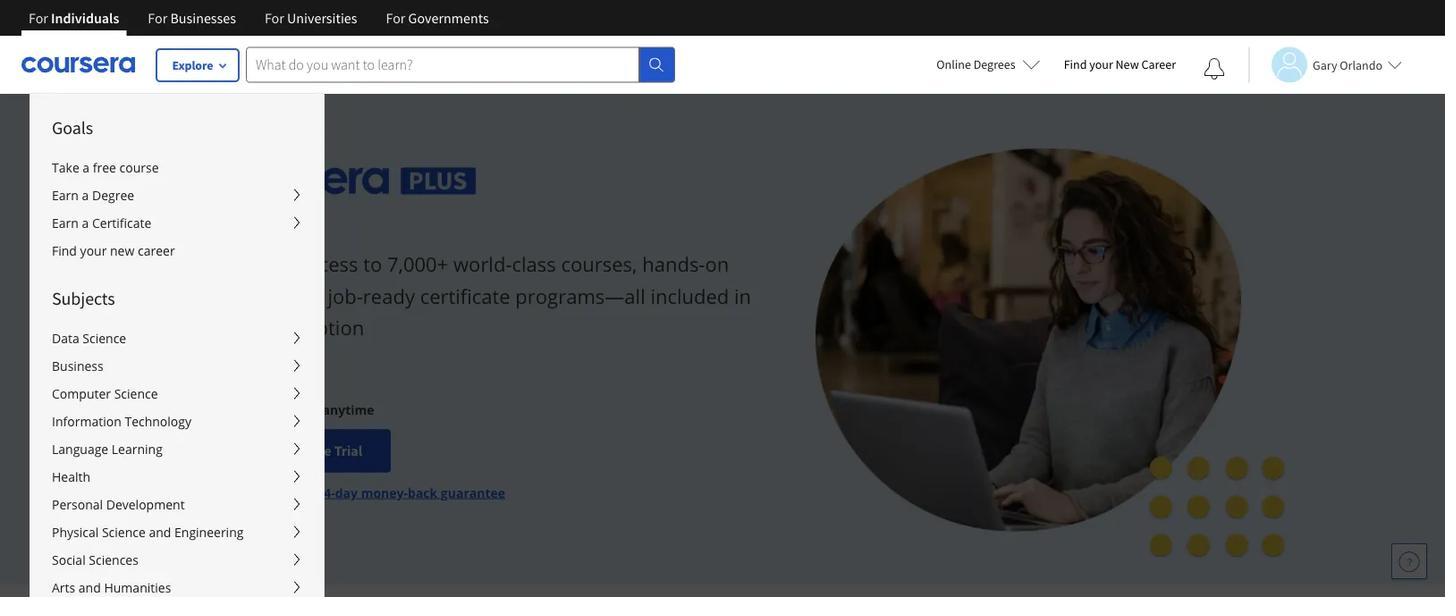 Task type: vqa. For each thing, say whether or not it's contained in the screenshot.
day to the bottom
yes



Task type: describe. For each thing, give the bounding box(es) containing it.
explore menu element
[[30, 94, 324, 598]]

online degrees button
[[923, 45, 1055, 84]]

gary orlando
[[1313, 57, 1383, 73]]

for for governments
[[386, 9, 406, 27]]

back
[[408, 484, 438, 501]]

start
[[233, 442, 264, 460]]

world-
[[453, 251, 512, 278]]

physical science and engineering button
[[30, 519, 324, 547]]

class
[[512, 251, 556, 278]]

health
[[52, 469, 90, 486]]

computer science button
[[30, 380, 324, 408]]

for for universities
[[265, 9, 284, 27]]

personal development
[[52, 496, 185, 513]]

access
[[299, 251, 358, 278]]

orlando
[[1340, 57, 1383, 73]]

social
[[52, 552, 86, 569]]

with
[[285, 484, 314, 501]]

7-
[[266, 442, 279, 460]]

development
[[106, 496, 185, 513]]

job-
[[328, 283, 363, 309]]

courses,
[[561, 251, 637, 278]]

language learning
[[52, 441, 163, 458]]

take a free course link
[[30, 154, 324, 182]]

1 vertical spatial day
[[335, 484, 358, 501]]

information technology
[[52, 413, 191, 430]]

help center image
[[1399, 551, 1420, 572]]

subscription
[[251, 314, 364, 341]]

your for new
[[1090, 56, 1113, 72]]

degrees
[[974, 56, 1016, 72]]

included
[[651, 283, 729, 309]]

your inside 'unlimited access to 7,000+ world-class courses, hands-on projects, and job-ready certificate programs—all included in your subscription'
[[204, 314, 246, 341]]

and inside popup button
[[149, 524, 171, 541]]

for for businesses
[[148, 9, 167, 27]]

personal development button
[[30, 491, 324, 519]]

/year with 14-day money-back guarantee
[[249, 484, 505, 501]]

for businesses
[[148, 9, 236, 27]]

anytime
[[323, 401, 374, 418]]

unlimited access to 7,000+ world-class courses, hands-on projects, and job-ready certificate programs—all included in your subscription
[[204, 251, 751, 341]]

data science button
[[30, 325, 324, 352]]

unlimited
[[204, 251, 294, 278]]

banner navigation
[[14, 0, 503, 36]]

find for find your new career
[[52, 242, 77, 259]]

gary orlando button
[[1249, 47, 1403, 83]]

health button
[[30, 463, 324, 491]]

/year with 14-day money-back guarantee button
[[204, 483, 505, 502]]

arts and humanities button
[[30, 574, 324, 598]]

0 vertical spatial day
[[278, 442, 301, 460]]

universities
[[287, 9, 357, 27]]

take a free course
[[52, 159, 159, 176]]

find your new career link
[[1055, 54, 1185, 76]]

earn for earn a certificate
[[52, 215, 79, 232]]

physical science and engineering
[[52, 524, 244, 541]]

science for computer
[[114, 386, 158, 403]]

find your new career
[[1064, 56, 1176, 72]]

data science
[[52, 330, 126, 347]]

earn for earn a degree
[[52, 187, 79, 204]]

social sciences
[[52, 552, 139, 569]]

in
[[734, 283, 751, 309]]

show notifications image
[[1204, 58, 1225, 80]]

and inside 'unlimited access to 7,000+ world-class courses, hands-on projects, and job-ready certificate programs—all included in your subscription'
[[288, 283, 323, 309]]

personal
[[52, 496, 103, 513]]

data
[[52, 330, 79, 347]]

programs—all
[[516, 283, 646, 309]]

free
[[93, 159, 116, 176]]

on
[[705, 251, 729, 278]]

new
[[110, 242, 135, 259]]

language
[[52, 441, 108, 458]]

/month, cancel anytime
[[225, 401, 374, 418]]

individuals
[[51, 9, 119, 27]]

your for new
[[80, 242, 107, 259]]

course
[[119, 159, 159, 176]]

find your new career link
[[30, 237, 324, 265]]

information
[[52, 413, 121, 430]]

start 7-day free trial
[[233, 442, 362, 460]]

social sciences button
[[30, 547, 324, 574]]

degree
[[92, 187, 134, 204]]

business button
[[30, 352, 324, 380]]

earn a degree
[[52, 187, 134, 204]]

explore button
[[157, 49, 239, 81]]

language learning button
[[30, 436, 324, 463]]



Task type: locate. For each thing, give the bounding box(es) containing it.
earn a certificate
[[52, 215, 151, 232]]

your
[[1090, 56, 1113, 72], [80, 242, 107, 259], [204, 314, 246, 341]]

menu item
[[323, 93, 1164, 598]]

computer
[[52, 386, 111, 403]]

for for individuals
[[29, 9, 48, 27]]

0 vertical spatial your
[[1090, 56, 1113, 72]]

and right arts
[[79, 580, 101, 597]]

group containing goals
[[30, 93, 1164, 598]]

free
[[304, 442, 331, 460]]

None search field
[[246, 47, 675, 83]]

coursera image
[[21, 50, 135, 79]]

2 vertical spatial science
[[102, 524, 146, 541]]

a for certificate
[[82, 215, 89, 232]]

guarantee
[[441, 484, 505, 501]]

2 earn from the top
[[52, 215, 79, 232]]

humanities
[[104, 580, 171, 597]]

for universities
[[265, 9, 357, 27]]

and down development
[[149, 524, 171, 541]]

find left new
[[1064, 56, 1087, 72]]

0 horizontal spatial find
[[52, 242, 77, 259]]

goals
[[52, 117, 93, 139]]

0 horizontal spatial your
[[80, 242, 107, 259]]

arts
[[52, 580, 75, 597]]

1 vertical spatial a
[[82, 187, 89, 204]]

1 vertical spatial your
[[80, 242, 107, 259]]

career
[[1142, 56, 1176, 72]]

a
[[83, 159, 90, 176], [82, 187, 89, 204], [82, 215, 89, 232]]

computer science
[[52, 386, 158, 403]]

engineering
[[174, 524, 244, 541]]

for left universities
[[265, 9, 284, 27]]

What do you want to learn? text field
[[246, 47, 640, 83]]

for left governments
[[386, 9, 406, 27]]

0 vertical spatial and
[[288, 283, 323, 309]]

2 horizontal spatial your
[[1090, 56, 1113, 72]]

for governments
[[386, 9, 489, 27]]

earn inside dropdown button
[[52, 187, 79, 204]]

to
[[363, 251, 382, 278]]

0 vertical spatial a
[[83, 159, 90, 176]]

information technology button
[[30, 408, 324, 436]]

find inside explore menu element
[[52, 242, 77, 259]]

earn a degree button
[[30, 182, 324, 209]]

0 horizontal spatial and
[[79, 580, 101, 597]]

1 for from the left
[[29, 9, 48, 27]]

a left free
[[83, 159, 90, 176]]

day
[[278, 442, 301, 460], [335, 484, 358, 501]]

trial
[[334, 442, 362, 460]]

science for data
[[83, 330, 126, 347]]

1 horizontal spatial day
[[335, 484, 358, 501]]

find your new career
[[52, 242, 175, 259]]

a inside dropdown button
[[82, 215, 89, 232]]

1 vertical spatial earn
[[52, 215, 79, 232]]

14-
[[317, 484, 335, 501]]

explore
[[172, 57, 213, 73]]

for
[[29, 9, 48, 27], [148, 9, 167, 27], [265, 9, 284, 27], [386, 9, 406, 27]]

science for physical
[[102, 524, 146, 541]]

3 for from the left
[[265, 9, 284, 27]]

science inside "data science" dropdown button
[[83, 330, 126, 347]]

1 vertical spatial science
[[114, 386, 158, 403]]

a inside dropdown button
[[82, 187, 89, 204]]

2 vertical spatial a
[[82, 215, 89, 232]]

physical
[[52, 524, 99, 541]]

2 horizontal spatial and
[[288, 283, 323, 309]]

group
[[30, 93, 1164, 598]]

a left degree
[[82, 187, 89, 204]]

coursera plus image
[[204, 168, 476, 195]]

science up business
[[83, 330, 126, 347]]

4 for from the left
[[386, 9, 406, 27]]

1 vertical spatial find
[[52, 242, 77, 259]]

1 vertical spatial and
[[149, 524, 171, 541]]

money-
[[361, 484, 408, 501]]

earn inside dropdown button
[[52, 215, 79, 232]]

a for free
[[83, 159, 90, 176]]

/month,
[[225, 401, 276, 418]]

certificate
[[92, 215, 151, 232]]

take
[[52, 159, 79, 176]]

businesses
[[170, 9, 236, 27]]

0 vertical spatial science
[[83, 330, 126, 347]]

sciences
[[89, 552, 139, 569]]

find for find your new career
[[1064, 56, 1087, 72]]

a for degree
[[82, 187, 89, 204]]

science down personal development
[[102, 524, 146, 541]]

science inside computer science 'dropdown button'
[[114, 386, 158, 403]]

start 7-day free trial button
[[204, 430, 391, 473]]

and up subscription
[[288, 283, 323, 309]]

technology
[[125, 413, 191, 430]]

0 horizontal spatial day
[[278, 442, 301, 460]]

0 vertical spatial find
[[1064, 56, 1087, 72]]

day left money-
[[335, 484, 358, 501]]

1 horizontal spatial and
[[149, 524, 171, 541]]

day left free
[[278, 442, 301, 460]]

hands-
[[642, 251, 705, 278]]

0 vertical spatial earn
[[52, 187, 79, 204]]

for left individuals
[[29, 9, 48, 27]]

science
[[83, 330, 126, 347], [114, 386, 158, 403], [102, 524, 146, 541]]

science up information technology at the bottom left
[[114, 386, 158, 403]]

2 vertical spatial your
[[204, 314, 246, 341]]

learning
[[112, 441, 163, 458]]

earn
[[52, 187, 79, 204], [52, 215, 79, 232]]

projects,
[[204, 283, 282, 309]]

a down earn a degree
[[82, 215, 89, 232]]

cancel
[[279, 401, 319, 418]]

subjects
[[52, 288, 115, 310]]

/year
[[249, 484, 282, 501]]

earn down 'take'
[[52, 187, 79, 204]]

ready
[[363, 283, 415, 309]]

earn a certificate button
[[30, 209, 324, 237]]

7,000+
[[387, 251, 448, 278]]

science inside physical science and engineering popup button
[[102, 524, 146, 541]]

online degrees
[[937, 56, 1016, 72]]

online
[[937, 56, 971, 72]]

arts and humanities
[[52, 580, 171, 597]]

new
[[1116, 56, 1139, 72]]

2 vertical spatial and
[[79, 580, 101, 597]]

1 horizontal spatial your
[[204, 314, 246, 341]]

for individuals
[[29, 9, 119, 27]]

business
[[52, 358, 103, 375]]

find down earn a certificate
[[52, 242, 77, 259]]

and inside popup button
[[79, 580, 101, 597]]

career
[[138, 242, 175, 259]]

certificate
[[420, 283, 510, 309]]

your inside explore menu element
[[80, 242, 107, 259]]

earn down earn a degree
[[52, 215, 79, 232]]

for left businesses
[[148, 9, 167, 27]]

2 for from the left
[[148, 9, 167, 27]]

and
[[288, 283, 323, 309], [149, 524, 171, 541], [79, 580, 101, 597]]

1 horizontal spatial find
[[1064, 56, 1087, 72]]

1 earn from the top
[[52, 187, 79, 204]]

gary
[[1313, 57, 1338, 73]]



